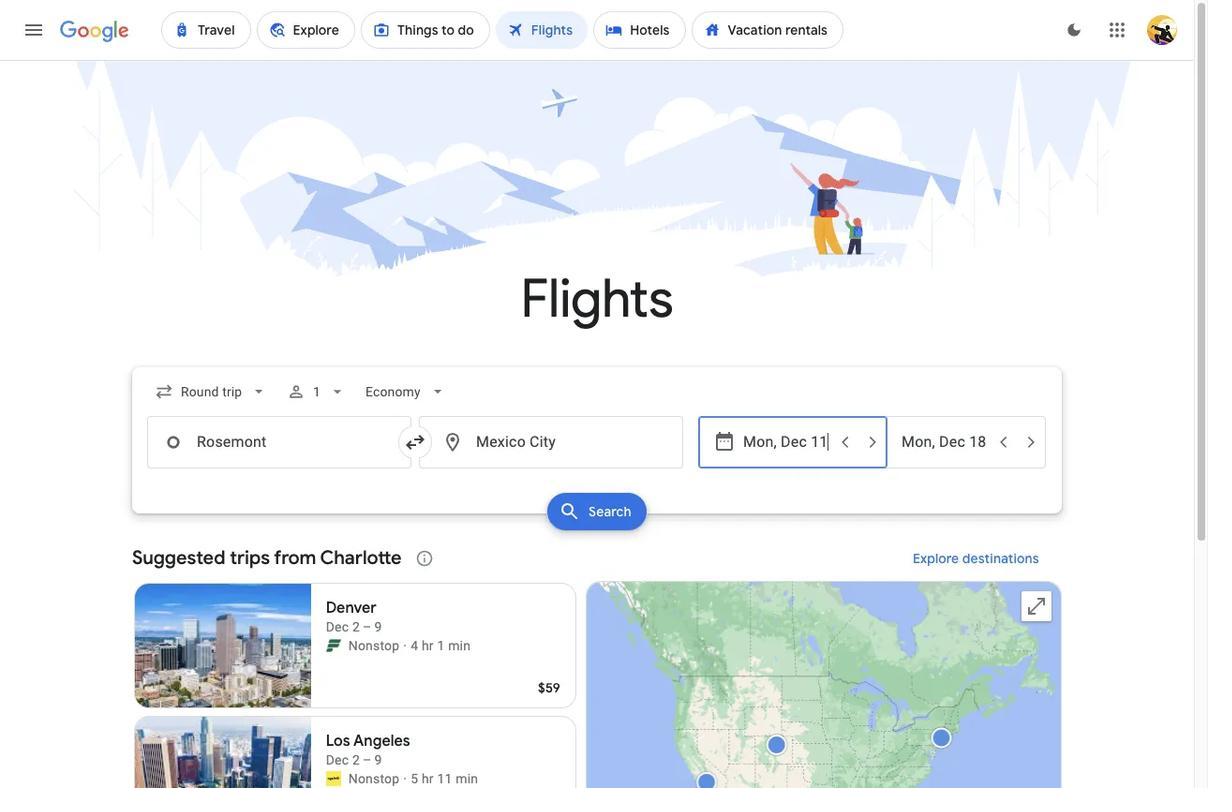 Task type: vqa. For each thing, say whether or not it's contained in the screenshot.
5 more flights icon
no



Task type: describe. For each thing, give the bounding box(es) containing it.
change appearance image
[[1052, 7, 1097, 52]]

dec inside denver dec 2 – 9
[[326, 620, 349, 635]]

explore
[[913, 550, 960, 567]]

min for los angeles
[[456, 772, 478, 787]]

min for denver
[[448, 638, 471, 653]]

5
[[411, 772, 418, 787]]

from
[[274, 547, 316, 570]]

flights
[[521, 266, 673, 333]]

explore destinations
[[913, 550, 1040, 567]]

nonstop for dec
[[348, 638, 400, 653]]

5 hr 11 min
[[411, 772, 478, 787]]

angeles
[[354, 732, 410, 751]]

search
[[589, 503, 632, 520]]

search button
[[548, 493, 647, 531]]

hr for denver
[[422, 638, 434, 653]]

$59
[[538, 680, 561, 697]]

Return text field
[[902, 417, 988, 468]]

1 button
[[280, 369, 355, 414]]

2 – 9 inside denver dec 2 – 9
[[352, 620, 382, 635]]

Departure text field
[[743, 417, 830, 468]]



Task type: locate. For each thing, give the bounding box(es) containing it.
2 2 – 9 from the top
[[352, 753, 382, 768]]

explore destinations button
[[891, 536, 1062, 581]]

2 dec from the top
[[326, 753, 349, 768]]

hr right 4
[[422, 638, 434, 653]]

59 US dollars text field
[[538, 680, 561, 697]]

2 – 9 down angeles
[[352, 753, 382, 768]]

1 vertical spatial 1
[[437, 638, 445, 653]]

suggested
[[132, 547, 226, 570]]

0 vertical spatial min
[[448, 638, 471, 653]]

4 hr 1 min
[[411, 638, 471, 653]]

1 vertical spatial hr
[[422, 772, 434, 787]]

nonstop for angeles
[[348, 772, 400, 787]]

charlotte
[[320, 547, 402, 570]]

1 vertical spatial min
[[456, 772, 478, 787]]

trips
[[230, 547, 270, 570]]

2 hr from the top
[[422, 772, 434, 787]]

spirit image
[[326, 772, 341, 787]]

0 horizontal spatial 1
[[313, 384, 321, 399]]

1 inside suggested trips from charlotte region
[[437, 638, 445, 653]]

dec
[[326, 620, 349, 635], [326, 753, 349, 768]]

 image
[[403, 637, 407, 655]]

nonstop down denver dec 2 – 9
[[348, 638, 400, 653]]

1 vertical spatial nonstop
[[348, 772, 400, 787]]

0 vertical spatial 1
[[313, 384, 321, 399]]

hr for los angeles
[[422, 772, 434, 787]]

1 inside 'popup button'
[[313, 384, 321, 399]]

0 vertical spatial 2 – 9
[[352, 620, 382, 635]]

hr right 5
[[422, 772, 434, 787]]

suggested trips from charlotte
[[132, 547, 402, 570]]

denver dec 2 – 9
[[326, 599, 382, 635]]

2 – 9 inside los angeles dec 2 – 9
[[352, 753, 382, 768]]

1 2 – 9 from the top
[[352, 620, 382, 635]]

los
[[326, 732, 350, 751]]

11
[[437, 772, 452, 787]]

 image
[[403, 770, 407, 788]]

0 vertical spatial dec
[[326, 620, 349, 635]]

None text field
[[147, 416, 412, 469]]

denver
[[326, 599, 377, 618]]

main menu image
[[22, 19, 45, 41]]

dec up frontier icon
[[326, 620, 349, 635]]

 image inside suggested trips from charlotte region
[[403, 770, 407, 788]]

nonstop
[[348, 638, 400, 653], [348, 772, 400, 787]]

None field
[[147, 375, 276, 409], [358, 375, 455, 409], [147, 375, 276, 409], [358, 375, 455, 409]]

1
[[313, 384, 321, 399], [437, 638, 445, 653]]

1 vertical spatial 2 – 9
[[352, 753, 382, 768]]

nonstop down los angeles dec 2 – 9
[[348, 772, 400, 787]]

1 hr from the top
[[422, 638, 434, 653]]

hr
[[422, 638, 434, 653], [422, 772, 434, 787]]

0 vertical spatial hr
[[422, 638, 434, 653]]

0 vertical spatial nonstop
[[348, 638, 400, 653]]

2 – 9 down denver
[[352, 620, 382, 635]]

frontier image
[[326, 638, 341, 653]]

1 dec from the top
[[326, 620, 349, 635]]

los angeles dec 2 – 9
[[326, 732, 410, 768]]

dec inside los angeles dec 2 – 9
[[326, 753, 349, 768]]

min
[[448, 638, 471, 653], [456, 772, 478, 787]]

min right 4
[[448, 638, 471, 653]]

4
[[411, 638, 418, 653]]

min right 11
[[456, 772, 478, 787]]

dec down los
[[326, 753, 349, 768]]

2 – 9
[[352, 620, 382, 635], [352, 753, 382, 768]]

suggested trips from charlotte region
[[132, 536, 1062, 788]]

1 nonstop from the top
[[348, 638, 400, 653]]

1 vertical spatial dec
[[326, 753, 349, 768]]

destinations
[[963, 550, 1040, 567]]

Flight search field
[[117, 367, 1077, 536]]

swap origin and destination. image
[[404, 431, 427, 454]]

None text field
[[419, 416, 683, 469]]

2 nonstop from the top
[[348, 772, 400, 787]]

1 horizontal spatial 1
[[437, 638, 445, 653]]



